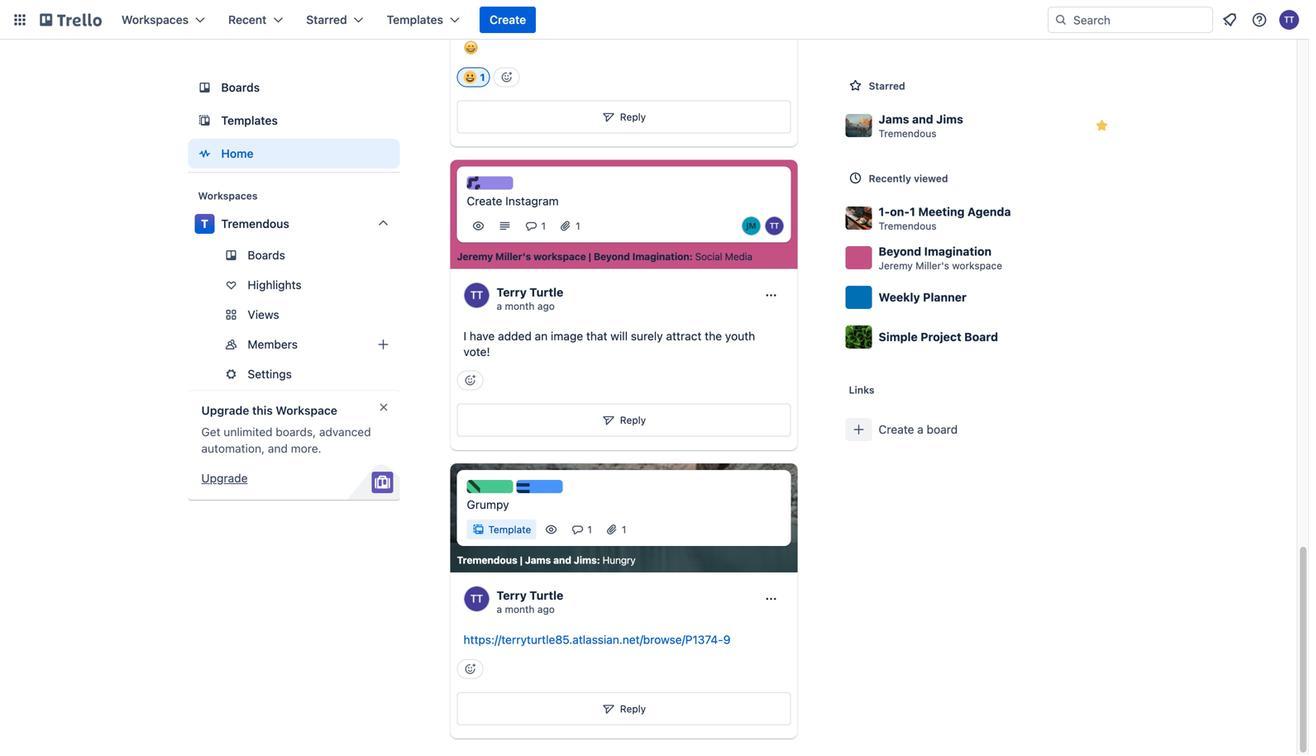 Task type: describe. For each thing, give the bounding box(es) containing it.
create for create
[[490, 13, 526, 26]]

beyond inside beyond imagination jeremy miller's workspace
[[879, 245, 921, 258]]

boards link for templates
[[188, 73, 400, 103]]

color: blue, title: none image
[[516, 480, 563, 494]]

1 reply from the top
[[620, 111, 646, 123]]

vote!
[[464, 345, 490, 359]]

add reaction image for create instagram
[[457, 371, 483, 391]]

starred button
[[296, 7, 374, 33]]

beyond imagination jeremy miller's workspace
[[879, 245, 1002, 272]]

add reaction image for grumpy
[[457, 660, 483, 680]]

1 reply button from the top
[[457, 101, 791, 134]]

workspaces button
[[112, 7, 215, 33]]

https://terryturtle85.atlassian.net/browse/p1374-
[[464, 633, 723, 647]]

https://terryturtle85.atlassian.net/browse/p1374-9 link
[[464, 633, 731, 647]]

that
[[586, 330, 607, 343]]

add image
[[373, 335, 393, 355]]

an
[[535, 330, 548, 343]]

this
[[252, 404, 273, 418]]

create button
[[480, 7, 536, 33]]

0 horizontal spatial templates
[[221, 114, 278, 127]]

click to unstar jams and jims. it will be removed from your starred list. image
[[1094, 117, 1110, 134]]

board
[[964, 330, 998, 344]]

0 horizontal spatial imagination
[[632, 251, 689, 263]]

1 vertical spatial starred
[[869, 80, 905, 92]]

meeting
[[918, 205, 965, 219]]

weekly planner
[[879, 291, 967, 304]]

will
[[611, 330, 628, 343]]

terry turtle (terryturtle) image
[[1279, 10, 1299, 30]]

recently viewed
[[869, 173, 948, 184]]

jeremy miller's workspace | beyond imagination : social media
[[457, 251, 752, 263]]

0 horizontal spatial miller's
[[495, 251, 531, 263]]

a inside button
[[917, 423, 924, 437]]

month for create instagram
[[505, 301, 535, 312]]

grinning image
[[464, 40, 478, 55]]

primary element
[[0, 0, 1309, 40]]

upgrade for upgrade this workspace get unlimited boards, advanced automation, and more.
[[201, 404, 249, 418]]

members
[[248, 338, 298, 351]]

ago for create instagram
[[537, 301, 555, 312]]

simple project board link
[[839, 318, 1122, 357]]

youth
[[725, 330, 755, 343]]

and inside upgrade this workspace get unlimited boards, advanced automation, and more.
[[268, 442, 288, 456]]

1 down instagram
[[541, 221, 546, 232]]

create instagram
[[467, 194, 559, 208]]

search image
[[1054, 13, 1068, 26]]

workspaces inside popup button
[[122, 13, 189, 26]]

settings link
[[188, 361, 400, 388]]

home
[[221, 147, 254, 160]]

miller's inside beyond imagination jeremy miller's workspace
[[916, 260, 949, 272]]

a for grumpy
[[497, 604, 502, 616]]

imagination inside beyond imagination jeremy miller's workspace
[[924, 245, 992, 258]]

weekly
[[879, 291, 920, 304]]

on-
[[890, 205, 910, 219]]

board image
[[195, 78, 215, 98]]

templates link
[[188, 106, 400, 136]]

home image
[[195, 144, 215, 164]]

boards link for highlights
[[188, 242, 400, 269]]

and inside jams and jims tremendous
[[912, 112, 933, 126]]

tremendous inside jams and jims tremendous
[[879, 128, 937, 139]]

members link
[[188, 332, 400, 358]]

project
[[921, 330, 962, 344]]

templates inside popup button
[[387, 13, 443, 26]]

planner
[[923, 291, 967, 304]]

tremendous right t
[[221, 217, 289, 231]]

1 vertical spatial |
[[520, 555, 523, 566]]

tremendous down template
[[457, 555, 517, 566]]

boards for highlights
[[248, 249, 285, 262]]

workspace
[[276, 404, 337, 418]]

surely
[[631, 330, 663, 343]]

tremendous | jams and jims : hungry
[[457, 555, 636, 566]]

0 vertical spatial :
[[689, 251, 693, 263]]

reply for create instagram
[[620, 415, 646, 427]]

more.
[[291, 442, 321, 456]]

social
[[695, 251, 722, 263]]

recently
[[869, 173, 911, 184]]

0 notifications image
[[1220, 10, 1240, 30]]

0 horizontal spatial jeremy
[[457, 251, 493, 263]]

grumpy
[[467, 498, 509, 512]]

recent button
[[218, 7, 293, 33]]

get
[[201, 425, 220, 439]]

back to home image
[[40, 7, 102, 33]]

templates button
[[377, 7, 470, 33]]

0 horizontal spatial jams
[[525, 555, 551, 566]]

0 horizontal spatial :
[[597, 555, 600, 566]]

agenda
[[968, 205, 1011, 219]]

reply button for grumpy
[[457, 693, 791, 726]]

1 horizontal spatial |
[[588, 251, 591, 263]]

advanced
[[319, 425, 371, 439]]

hungry
[[602, 555, 636, 566]]



Task type: vqa. For each thing, say whether or not it's contained in the screenshot.
"Add board" image
no



Task type: locate. For each thing, give the bounding box(es) containing it.
1 vertical spatial turtle
[[530, 589, 563, 603]]

3 reply button from the top
[[457, 693, 791, 726]]

0 vertical spatial terry
[[497, 286, 527, 299]]

upgrade button
[[201, 471, 248, 487]]

templates right the starred dropdown button
[[387, 13, 443, 26]]

2 add reaction image from the top
[[457, 660, 483, 680]]

1 vertical spatial jams
[[525, 555, 551, 566]]

color: green, title: none image
[[467, 480, 513, 494]]

highlights link
[[188, 272, 400, 299]]

1 boards link from the top
[[188, 73, 400, 103]]

1 vertical spatial :
[[597, 555, 600, 566]]

weekly planner link
[[839, 278, 1122, 318]]

0 horizontal spatial jims
[[574, 555, 597, 566]]

1 vertical spatial templates
[[221, 114, 278, 127]]

1 ago from the top
[[537, 301, 555, 312]]

add reaction image
[[493, 67, 520, 87]]

1 vertical spatial reply
[[620, 415, 646, 427]]

1 up "jeremy miller's workspace | beyond imagination : social media"
[[576, 221, 580, 232]]

a
[[497, 301, 502, 312], [917, 423, 924, 437], [497, 604, 502, 616]]

tremendous
[[879, 128, 937, 139], [221, 217, 289, 231], [879, 220, 937, 232], [457, 555, 517, 566]]

1
[[480, 72, 485, 83], [910, 205, 915, 219], [541, 221, 546, 232], [576, 221, 580, 232], [587, 524, 592, 536], [622, 524, 626, 536]]

create down color: purple, title: none image
[[467, 194, 502, 208]]

: left hungry
[[597, 555, 600, 566]]

board
[[927, 423, 958, 437]]

1 left add reaction icon at the left of the page
[[480, 72, 485, 83]]

0 horizontal spatial beyond
[[594, 251, 630, 263]]

jams inside jams and jims tremendous
[[879, 112, 909, 126]]

starred right recent popup button
[[306, 13, 347, 26]]

media
[[725, 251, 752, 263]]

a left board
[[917, 423, 924, 437]]

terry turtle a month ago for create instagram
[[497, 286, 563, 312]]

0 horizontal spatial |
[[520, 555, 523, 566]]

template
[[488, 524, 531, 536]]

jims
[[936, 112, 963, 126], [574, 555, 597, 566]]

added
[[498, 330, 532, 343]]

1 vertical spatial boards link
[[188, 242, 400, 269]]

month up "added"
[[505, 301, 535, 312]]

terry for create instagram
[[497, 286, 527, 299]]

boards link up templates link
[[188, 73, 400, 103]]

0 vertical spatial boards
[[221, 81, 260, 94]]

a down the tremendous | jams and jims : hungry
[[497, 604, 502, 616]]

0 vertical spatial workspaces
[[122, 13, 189, 26]]

turtle for grumpy
[[530, 589, 563, 603]]

0 vertical spatial starred
[[306, 13, 347, 26]]

terry down the tremendous | jams and jims : hungry
[[497, 589, 527, 603]]

and
[[912, 112, 933, 126], [268, 442, 288, 456], [553, 555, 571, 566]]

2 turtle from the top
[[530, 589, 563, 603]]

2 reply button from the top
[[457, 404, 791, 437]]

1 vertical spatial ago
[[537, 604, 555, 616]]

2 upgrade from the top
[[201, 472, 248, 485]]

create left board
[[879, 423, 914, 437]]

instagram
[[505, 194, 559, 208]]

1 vertical spatial terry turtle a month ago
[[497, 589, 563, 616]]

workspace up weekly planner link
[[952, 260, 1002, 272]]

create a board button
[[839, 410, 1122, 450]]

1 horizontal spatial and
[[553, 555, 571, 566]]

1 vertical spatial a
[[917, 423, 924, 437]]

terry for grumpy
[[497, 589, 527, 603]]

jams up "recently"
[[879, 112, 909, 126]]

terry turtle a month ago
[[497, 286, 563, 312], [497, 589, 563, 616]]

2 vertical spatial a
[[497, 604, 502, 616]]

1 horizontal spatial workspaces
[[198, 190, 258, 202]]

3 reply from the top
[[620, 704, 646, 715]]

workspaces
[[122, 13, 189, 26], [198, 190, 258, 202]]

starred up jams and jims tremendous
[[869, 80, 905, 92]]

upgrade down automation, at the bottom of page
[[201, 472, 248, 485]]

workspace down instagram
[[533, 251, 586, 263]]

tremendous inside '1-on-1 meeting agenda tremendous'
[[879, 220, 937, 232]]

1 terry from the top
[[497, 286, 527, 299]]

boards link
[[188, 73, 400, 103], [188, 242, 400, 269]]

miller's down create instagram
[[495, 251, 531, 263]]

reply for grumpy
[[620, 704, 646, 715]]

terry turtle a month ago down the tremendous | jams and jims : hungry
[[497, 589, 563, 616]]

9
[[723, 633, 731, 647]]

tremendous up recently viewed
[[879, 128, 937, 139]]

template board image
[[195, 111, 215, 131]]

tremendous down on-
[[879, 220, 937, 232]]

0 vertical spatial upgrade
[[201, 404, 249, 418]]

0 vertical spatial boards link
[[188, 73, 400, 103]]

create inside button
[[879, 423, 914, 437]]

0 vertical spatial month
[[505, 301, 535, 312]]

1 vertical spatial terry
[[497, 589, 527, 603]]

1 vertical spatial add reaction image
[[457, 660, 483, 680]]

0 vertical spatial reply
[[620, 111, 646, 123]]

views
[[248, 308, 279, 322]]

1 horizontal spatial starred
[[869, 80, 905, 92]]

2 terry from the top
[[497, 589, 527, 603]]

| left beyond imagination link
[[588, 251, 591, 263]]

and up viewed
[[912, 112, 933, 126]]

terry turtle a month ago up an
[[497, 286, 563, 312]]

1 terry turtle a month ago from the top
[[497, 286, 563, 312]]

1 horizontal spatial jams
[[879, 112, 909, 126]]

1 horizontal spatial jeremy
[[879, 260, 913, 272]]

terry turtle a month ago for grumpy
[[497, 589, 563, 616]]

1 vertical spatial month
[[505, 604, 535, 616]]

1 add reaction image from the top
[[457, 371, 483, 391]]

links
[[849, 385, 875, 396]]

1 inside '1-on-1 meeting agenda tremendous'
[[910, 205, 915, 219]]

1 up hungry
[[622, 524, 626, 536]]

upgrade for upgrade
[[201, 472, 248, 485]]

open information menu image
[[1251, 12, 1268, 28]]

jams down template
[[525, 555, 551, 566]]

1 turtle from the top
[[530, 286, 563, 299]]

0 horizontal spatial workspace
[[533, 251, 586, 263]]

1 upgrade from the top
[[201, 404, 249, 418]]

1 vertical spatial workspaces
[[198, 190, 258, 202]]

0 vertical spatial create
[[490, 13, 526, 26]]

highlights
[[248, 278, 302, 292]]

upgrade this workspace get unlimited boards, advanced automation, and more.
[[201, 404, 371, 456]]

image
[[551, 330, 583, 343]]

beyond imagination link
[[594, 250, 689, 264]]

automation,
[[201, 442, 265, 456]]

i
[[464, 330, 467, 343]]

jams and jims tremendous
[[879, 112, 963, 139]]

| down template
[[520, 555, 523, 566]]

add reaction image
[[457, 371, 483, 391], [457, 660, 483, 680]]

1 horizontal spatial miller's
[[916, 260, 949, 272]]

1-
[[879, 205, 890, 219]]

jeremy up the weekly at the top of page
[[879, 260, 913, 272]]

views link
[[188, 302, 400, 328]]

1 vertical spatial jims
[[574, 555, 597, 566]]

0 vertical spatial templates
[[387, 13, 443, 26]]

create a board
[[879, 423, 958, 437]]

imagination down '1-on-1 meeting agenda tremendous'
[[924, 245, 992, 258]]

beyond down on-
[[879, 245, 921, 258]]

0 vertical spatial |
[[588, 251, 591, 263]]

ago for grumpy
[[537, 604, 555, 616]]

2 vertical spatial reply button
[[457, 693, 791, 726]]

month
[[505, 301, 535, 312], [505, 604, 535, 616]]

reply
[[620, 111, 646, 123], [620, 415, 646, 427], [620, 704, 646, 715]]

i have added an image that will surely attract the youth vote!
[[464, 330, 755, 359]]

1 up jams and jims link
[[587, 524, 592, 536]]

a up "added"
[[497, 301, 502, 312]]

imagination
[[924, 245, 992, 258], [632, 251, 689, 263]]

templates
[[387, 13, 443, 26], [221, 114, 278, 127]]

1 horizontal spatial imagination
[[924, 245, 992, 258]]

terry
[[497, 286, 527, 299], [497, 589, 527, 603]]

imagination left social
[[632, 251, 689, 263]]

unlimited
[[224, 425, 273, 439]]

boards right board icon
[[221, 81, 260, 94]]

1 vertical spatial create
[[467, 194, 502, 208]]

turtle for create instagram
[[530, 286, 563, 299]]

1 vertical spatial reply button
[[457, 404, 791, 437]]

jeremy inside beyond imagination jeremy miller's workspace
[[879, 260, 913, 272]]

:
[[689, 251, 693, 263], [597, 555, 600, 566]]

attract
[[666, 330, 702, 343]]

1 horizontal spatial beyond
[[879, 245, 921, 258]]

turtle down the tremendous | jams and jims : hungry
[[530, 589, 563, 603]]

1 horizontal spatial templates
[[387, 13, 443, 26]]

turtle
[[530, 286, 563, 299], [530, 589, 563, 603]]

beyond
[[879, 245, 921, 258], [594, 251, 630, 263]]

0 vertical spatial jims
[[936, 112, 963, 126]]

1 right '1-'
[[910, 205, 915, 219]]

boards,
[[276, 425, 316, 439]]

boards link up highlights 'link'
[[188, 242, 400, 269]]

0 vertical spatial a
[[497, 301, 502, 312]]

upgrade inside upgrade this workspace get unlimited boards, advanced automation, and more.
[[201, 404, 249, 418]]

create inside button
[[490, 13, 526, 26]]

create up add reaction icon at the left of the page
[[490, 13, 526, 26]]

1-on-1 meeting agenda tremendous
[[879, 205, 1011, 232]]

jams
[[879, 112, 909, 126], [525, 555, 551, 566]]

recent
[[228, 13, 267, 26]]

1 vertical spatial boards
[[248, 249, 285, 262]]

jims up viewed
[[936, 112, 963, 126]]

home link
[[188, 139, 400, 169]]

0 horizontal spatial and
[[268, 442, 288, 456]]

: left social
[[689, 251, 693, 263]]

settings
[[248, 368, 292, 381]]

1 vertical spatial upgrade
[[201, 472, 248, 485]]

2 month from the top
[[505, 604, 535, 616]]

workspace inside beyond imagination jeremy miller's workspace
[[952, 260, 1002, 272]]

2 vertical spatial reply
[[620, 704, 646, 715]]

simple
[[879, 330, 918, 344]]

2 vertical spatial and
[[553, 555, 571, 566]]

0 horizontal spatial workspaces
[[122, 13, 189, 26]]

create for create a board
[[879, 423, 914, 437]]

ago
[[537, 301, 555, 312], [537, 604, 555, 616]]

jams and jims link
[[525, 554, 597, 567]]

0 vertical spatial and
[[912, 112, 933, 126]]

boards
[[221, 81, 260, 94], [248, 249, 285, 262]]

have
[[470, 330, 495, 343]]

jeremy
[[457, 251, 493, 263], [879, 260, 913, 272]]

ago up an
[[537, 301, 555, 312]]

and down boards,
[[268, 442, 288, 456]]

0 vertical spatial reply button
[[457, 101, 791, 134]]

upgrade
[[201, 404, 249, 418], [201, 472, 248, 485]]

upgrade up get
[[201, 404, 249, 418]]

1 month from the top
[[505, 301, 535, 312]]

boards for templates
[[221, 81, 260, 94]]

terry up "added"
[[497, 286, 527, 299]]

starred
[[306, 13, 347, 26], [869, 80, 905, 92]]

0 vertical spatial turtle
[[530, 286, 563, 299]]

jeremy down create instagram
[[457, 251, 493, 263]]

miller's up "weekly planner"
[[916, 260, 949, 272]]

simple project board
[[879, 330, 998, 344]]

month for grumpy
[[505, 604, 535, 616]]

the
[[705, 330, 722, 343]]

Search field
[[1048, 7, 1213, 33]]

jims left hungry
[[574, 555, 597, 566]]

1 horizontal spatial workspace
[[952, 260, 1002, 272]]

2 reply from the top
[[620, 415, 646, 427]]

2 terry turtle a month ago from the top
[[497, 589, 563, 616]]

create for create instagram
[[467, 194, 502, 208]]

0 vertical spatial terry turtle a month ago
[[497, 286, 563, 312]]

0 horizontal spatial starred
[[306, 13, 347, 26]]

2 boards link from the top
[[188, 242, 400, 269]]

starred inside dropdown button
[[306, 13, 347, 26]]

beyond up 'will' on the left of page
[[594, 251, 630, 263]]

1 vertical spatial and
[[268, 442, 288, 456]]

1 horizontal spatial jims
[[936, 112, 963, 126]]

a for create instagram
[[497, 301, 502, 312]]

miller's
[[495, 251, 531, 263], [916, 260, 949, 272]]

and left hungry
[[553, 555, 571, 566]]

viewed
[[914, 173, 948, 184]]

month down the tremendous | jams and jims : hungry
[[505, 604, 535, 616]]

0 vertical spatial ago
[[537, 301, 555, 312]]

reply button
[[457, 101, 791, 134], [457, 404, 791, 437], [457, 693, 791, 726]]

2 vertical spatial create
[[879, 423, 914, 437]]

boards up highlights
[[248, 249, 285, 262]]

0 vertical spatial add reaction image
[[457, 371, 483, 391]]

https://terryturtle85.atlassian.net/browse/p1374-9
[[464, 633, 731, 647]]

ago down the tremendous | jams and jims : hungry
[[537, 604, 555, 616]]

2 horizontal spatial and
[[912, 112, 933, 126]]

jims inside jams and jims tremendous
[[936, 112, 963, 126]]

templates up home
[[221, 114, 278, 127]]

1 horizontal spatial :
[[689, 251, 693, 263]]

reply button for create instagram
[[457, 404, 791, 437]]

color: purple, title: none image
[[467, 177, 513, 190]]

t
[[201, 217, 208, 231]]

0 vertical spatial jams
[[879, 112, 909, 126]]

workspace
[[533, 251, 586, 263], [952, 260, 1002, 272]]

2 ago from the top
[[537, 604, 555, 616]]

turtle up an
[[530, 286, 563, 299]]

create
[[490, 13, 526, 26], [467, 194, 502, 208], [879, 423, 914, 437]]



